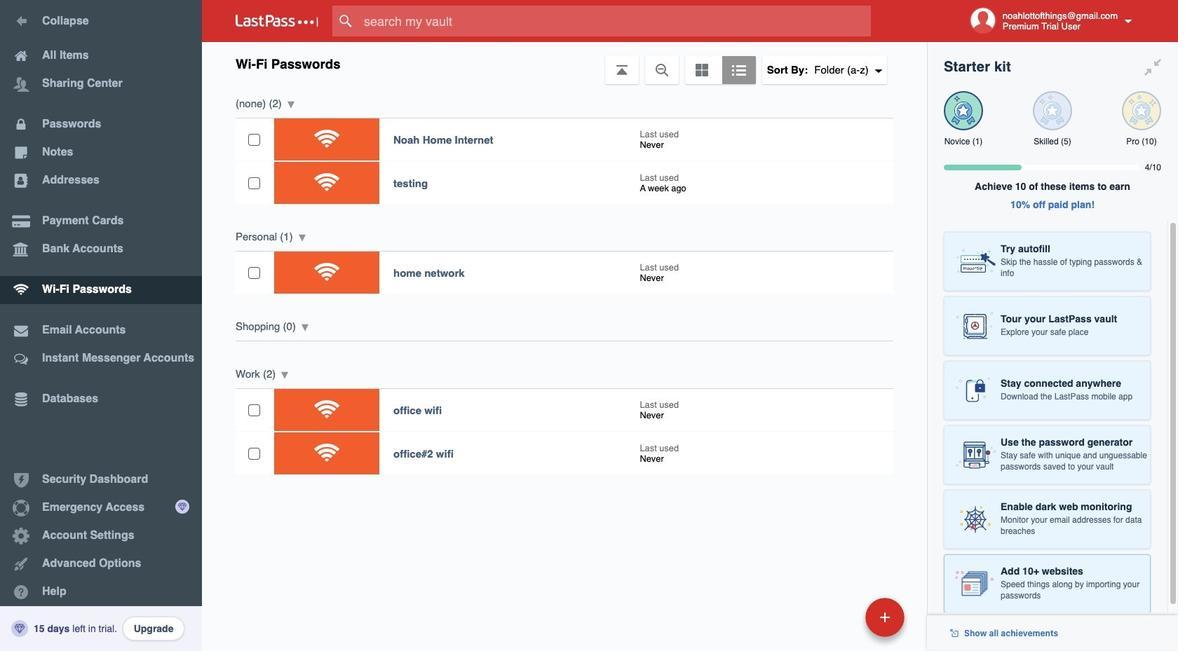 Task type: locate. For each thing, give the bounding box(es) containing it.
search my vault text field
[[333, 6, 893, 36]]

Search search field
[[333, 6, 893, 36]]

new item navigation
[[770, 594, 914, 652]]

vault options navigation
[[202, 42, 928, 84]]

lastpass image
[[236, 15, 319, 27]]



Task type: describe. For each thing, give the bounding box(es) containing it.
new item element
[[770, 598, 910, 638]]

main navigation navigation
[[0, 0, 202, 652]]



